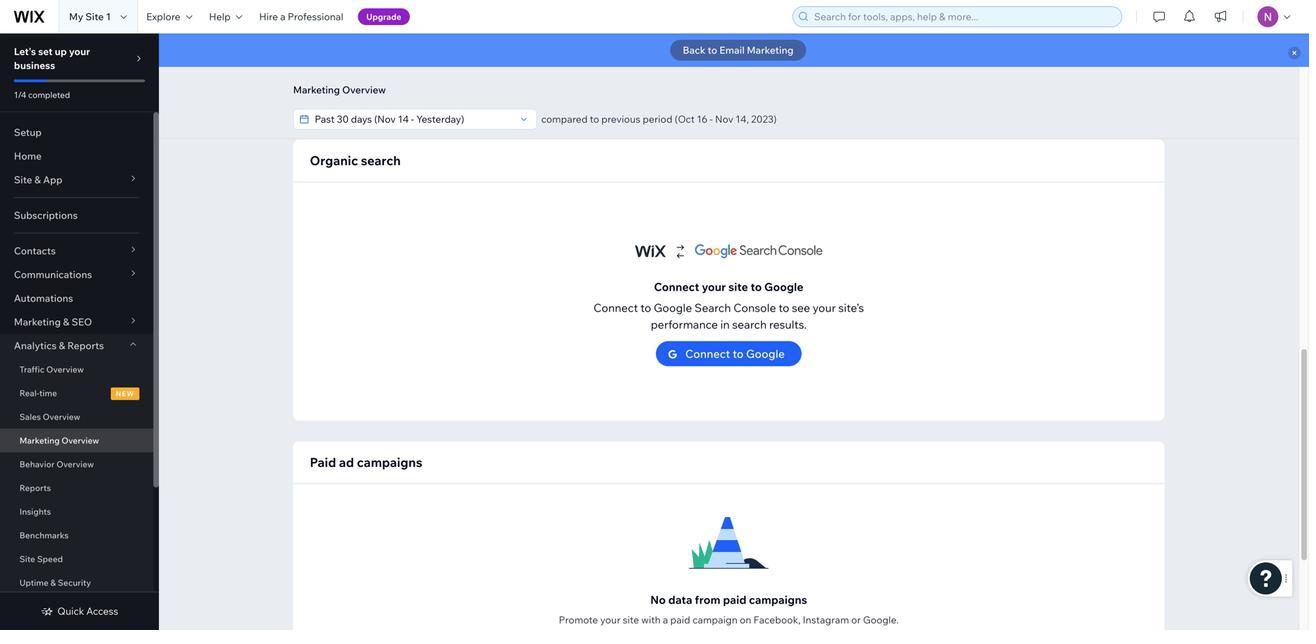 Task type: vqa. For each thing, say whether or not it's contained in the screenshot.
Free to the right
no



Task type: describe. For each thing, give the bounding box(es) containing it.
try another time period button
[[668, 56, 790, 73]]

Search for tools, apps, help & more... field
[[810, 7, 1118, 27]]

real-time
[[20, 388, 57, 399]]

marketing & seo
[[14, 316, 92, 328]]

overview for marketing overview link on the left of page
[[62, 436, 99, 446]]

time inside button
[[730, 58, 753, 71]]

let's
[[14, 45, 36, 58]]

site for site speed
[[20, 554, 35, 565]]

connect your site to google connect to google search console to see your site's performance in search results.
[[594, 280, 865, 332]]

behavior overview link
[[0, 453, 153, 476]]

marketing inside alert
[[747, 44, 794, 56]]

0 vertical spatial a
[[280, 10, 286, 23]]

marketing overview for marketing overview link on the left of page
[[20, 436, 99, 446]]

campaign
[[693, 614, 738, 626]]

sidebar element
[[0, 33, 159, 630]]

0 vertical spatial campaigns
[[357, 455, 423, 470]]

in
[[721, 318, 730, 332]]

quick access
[[57, 605, 118, 618]]

1 vertical spatial connect
[[594, 301, 638, 315]]

1 vertical spatial google
[[654, 301, 692, 315]]

marketing overview button
[[286, 80, 393, 100]]

another
[[687, 58, 727, 71]]

on
[[740, 614, 752, 626]]

communications
[[14, 269, 92, 281]]

paid
[[310, 455, 336, 470]]

hire a professional
[[259, 10, 344, 23]]

to up console on the right top
[[751, 280, 762, 294]]

sales
[[20, 412, 41, 422]]

or
[[852, 614, 861, 626]]

analytics
[[14, 340, 57, 352]]

setup link
[[0, 121, 153, 144]]

to up performance
[[641, 301, 652, 315]]

& for marketing
[[63, 316, 69, 328]]

paid ad campaigns
[[310, 455, 423, 470]]

try
[[668, 58, 684, 71]]

reports inside analytics & reports popup button
[[67, 340, 104, 352]]

1/4 completed
[[14, 90, 70, 100]]

search inside connect your site to google connect to google search console to see your site's performance in search results.
[[733, 318, 767, 332]]

sales overview link
[[0, 405, 153, 429]]

up
[[55, 45, 67, 58]]

16
[[697, 113, 708, 125]]

reports link
[[0, 476, 153, 500]]

overview for traffic overview link
[[46, 364, 84, 375]]

marketing & seo button
[[0, 310, 153, 334]]

completed
[[28, 90, 70, 100]]

uptime & security link
[[0, 571, 153, 595]]

back
[[683, 44, 706, 56]]

subscriptions link
[[0, 204, 153, 227]]

promote
[[559, 614, 598, 626]]

home
[[14, 150, 42, 162]]

marketing for marketing overview button
[[293, 84, 340, 96]]

with
[[642, 614, 661, 626]]

nov
[[715, 113, 734, 125]]

instagram
[[803, 614, 850, 626]]

security
[[58, 578, 91, 588]]

organic search
[[310, 153, 401, 168]]

to inside button
[[733, 347, 744, 361]]

contacts
[[14, 245, 56, 257]]

your up search
[[702, 280, 726, 294]]

site & app
[[14, 174, 62, 186]]

0 horizontal spatial search
[[361, 153, 401, 168]]

2023)
[[751, 113, 777, 125]]

analytics & reports
[[14, 340, 104, 352]]

home link
[[0, 144, 153, 168]]

benchmarks
[[20, 530, 69, 541]]

let's set up your business
[[14, 45, 90, 71]]

& for site
[[34, 174, 41, 186]]

to inside button
[[708, 44, 718, 56]]

1/4
[[14, 90, 26, 100]]

automations link
[[0, 287, 153, 310]]

communications button
[[0, 263, 153, 287]]

hire
[[259, 10, 278, 23]]

hire a professional link
[[251, 0, 352, 33]]

insights
[[20, 507, 51, 517]]

see
[[792, 301, 811, 315]]

back to email marketing
[[683, 44, 794, 56]]

site speed
[[20, 554, 63, 565]]

site inside "no data from paid campaigns promote your site with a paid campaign on facebook, instagram or google."
[[623, 614, 639, 626]]

sales overview
[[20, 412, 80, 422]]

quick
[[57, 605, 84, 618]]

to left previous
[[590, 113, 600, 125]]

site for site & app
[[14, 174, 32, 186]]

marketing overview for marketing overview button
[[293, 84, 386, 96]]

connect for connect your site to google connect to google search console to see your site's performance in search results.
[[654, 280, 700, 294]]

help
[[209, 10, 231, 23]]

try another time period
[[668, 58, 790, 71]]

back to email marketing button
[[671, 40, 807, 61]]

your inside 'let's set up your business'
[[69, 45, 90, 58]]

period for time
[[756, 58, 790, 71]]

real-
[[20, 388, 39, 399]]

my site 1
[[69, 10, 111, 23]]

behavior overview
[[20, 459, 94, 470]]

connect to google
[[686, 347, 785, 361]]

1
[[106, 10, 111, 23]]

ad
[[339, 455, 354, 470]]

new
[[116, 389, 135, 398]]

performance
[[651, 318, 718, 332]]

overview for sales overview link
[[43, 412, 80, 422]]

no
[[651, 593, 666, 607]]

compared to previous period (oct 16 - nov 14, 2023)
[[542, 113, 777, 125]]



Task type: locate. For each thing, give the bounding box(es) containing it.
0 vertical spatial site
[[729, 280, 749, 294]]

& left app
[[34, 174, 41, 186]]

google up performance
[[654, 301, 692, 315]]

reports down seo
[[67, 340, 104, 352]]

business
[[14, 59, 55, 71]]

connect to google button
[[656, 341, 802, 367]]

marketing inside popup button
[[14, 316, 61, 328]]

1 vertical spatial marketing overview
[[20, 436, 99, 446]]

from
[[695, 593, 721, 607]]

search
[[695, 301, 731, 315]]

quick access button
[[41, 605, 118, 618]]

your right promote
[[601, 614, 621, 626]]

site & app button
[[0, 168, 153, 192]]

connect for connect to google
[[686, 347, 731, 361]]

1 horizontal spatial period
[[756, 58, 790, 71]]

1 horizontal spatial time
[[730, 58, 753, 71]]

1 vertical spatial campaigns
[[749, 593, 808, 607]]

uptime & security
[[20, 578, 91, 588]]

0 vertical spatial connect
[[654, 280, 700, 294]]

search
[[361, 153, 401, 168], [733, 318, 767, 332]]

0 vertical spatial marketing overview
[[293, 84, 386, 96]]

1 vertical spatial period
[[643, 113, 673, 125]]

overview inside button
[[342, 84, 386, 96]]

site speed link
[[0, 547, 153, 571]]

reports
[[67, 340, 104, 352], [20, 483, 51, 493]]

facebook,
[[754, 614, 801, 626]]

app
[[43, 174, 62, 186]]

paid down data
[[671, 614, 691, 626]]

upgrade
[[367, 12, 402, 22]]

site inside popup button
[[14, 174, 32, 186]]

marketing for marketing & seo popup button
[[14, 316, 61, 328]]

your right see
[[813, 301, 836, 315]]

0 vertical spatial paid
[[723, 593, 747, 607]]

marketing overview
[[293, 84, 386, 96], [20, 436, 99, 446]]

automations
[[14, 292, 73, 304]]

marketing for marketing overview link on the left of page
[[20, 436, 60, 446]]

2 vertical spatial google
[[746, 347, 785, 361]]

setup
[[14, 126, 42, 138]]

behavior
[[20, 459, 55, 470]]

0 horizontal spatial marketing overview
[[20, 436, 99, 446]]

& left seo
[[63, 316, 69, 328]]

to left see
[[779, 301, 790, 315]]

help button
[[201, 0, 251, 33]]

explore
[[146, 10, 181, 23]]

traffic overview link
[[0, 358, 153, 382]]

overview
[[342, 84, 386, 96], [46, 364, 84, 375], [43, 412, 80, 422], [62, 436, 99, 446], [56, 459, 94, 470]]

None field
[[311, 109, 516, 129]]

0 vertical spatial google
[[765, 280, 804, 294]]

0 horizontal spatial period
[[643, 113, 673, 125]]

&
[[34, 174, 41, 186], [63, 316, 69, 328], [59, 340, 65, 352], [50, 578, 56, 588]]

uptime
[[20, 578, 49, 588]]

1 horizontal spatial marketing overview
[[293, 84, 386, 96]]

seo
[[72, 316, 92, 328]]

time
[[730, 58, 753, 71], [39, 388, 57, 399]]

your inside "no data from paid campaigns promote your site with a paid campaign on facebook, instagram or google."
[[601, 614, 621, 626]]

site's
[[839, 301, 865, 315]]

analytics & reports button
[[0, 334, 153, 358]]

to down console on the right top
[[733, 347, 744, 361]]

access
[[86, 605, 118, 618]]

console
[[734, 301, 777, 315]]

& down marketing & seo
[[59, 340, 65, 352]]

speed
[[37, 554, 63, 565]]

back to email marketing alert
[[159, 33, 1310, 67]]

a inside "no data from paid campaigns promote your site with a paid campaign on facebook, instagram or google."
[[663, 614, 669, 626]]

2 vertical spatial connect
[[686, 347, 731, 361]]

google inside button
[[746, 347, 785, 361]]

previous
[[602, 113, 641, 125]]

period
[[756, 58, 790, 71], [643, 113, 673, 125]]

period left (oct
[[643, 113, 673, 125]]

1 vertical spatial site
[[623, 614, 639, 626]]

period down "back to email marketing"
[[756, 58, 790, 71]]

0 horizontal spatial time
[[39, 388, 57, 399]]

campaigns right ad
[[357, 455, 423, 470]]

0 horizontal spatial reports
[[20, 483, 51, 493]]

time inside the sidebar element
[[39, 388, 57, 399]]

to up another
[[708, 44, 718, 56]]

your
[[69, 45, 90, 58], [702, 280, 726, 294], [813, 301, 836, 315], [601, 614, 621, 626]]

campaigns up facebook, on the bottom of page
[[749, 593, 808, 607]]

google up see
[[765, 280, 804, 294]]

1 horizontal spatial paid
[[723, 593, 747, 607]]

0 vertical spatial period
[[756, 58, 790, 71]]

0 horizontal spatial site
[[623, 614, 639, 626]]

subscriptions
[[14, 209, 78, 221]]

email
[[720, 44, 745, 56]]

a
[[280, 10, 286, 23], [663, 614, 669, 626]]

marketing overview inside button
[[293, 84, 386, 96]]

reports inside reports link
[[20, 483, 51, 493]]

site left the speed
[[20, 554, 35, 565]]

data
[[669, 593, 693, 607]]

1 vertical spatial search
[[733, 318, 767, 332]]

1 horizontal spatial site
[[729, 280, 749, 294]]

0 horizontal spatial campaigns
[[357, 455, 423, 470]]

-
[[710, 113, 713, 125]]

connect inside button
[[686, 347, 731, 361]]

1 vertical spatial paid
[[671, 614, 691, 626]]

compared
[[542, 113, 588, 125]]

time down "back to email marketing"
[[730, 58, 753, 71]]

site
[[729, 280, 749, 294], [623, 614, 639, 626]]

& right uptime
[[50, 578, 56, 588]]

professional
[[288, 10, 344, 23]]

period inside button
[[756, 58, 790, 71]]

1 vertical spatial site
[[14, 174, 32, 186]]

0 vertical spatial search
[[361, 153, 401, 168]]

marketing
[[747, 44, 794, 56], [293, 84, 340, 96], [14, 316, 61, 328], [20, 436, 60, 446]]

1 horizontal spatial a
[[663, 614, 669, 626]]

a right with
[[663, 614, 669, 626]]

campaigns inside "no data from paid campaigns promote your site with a paid campaign on facebook, instagram or google."
[[749, 593, 808, 607]]

& for uptime
[[50, 578, 56, 588]]

insights link
[[0, 500, 153, 524]]

no data from paid campaigns promote your site with a paid campaign on facebook, instagram or google.
[[559, 593, 899, 626]]

1 horizontal spatial reports
[[67, 340, 104, 352]]

results.
[[770, 318, 807, 332]]

your right up
[[69, 45, 90, 58]]

marketing overview inside the sidebar element
[[20, 436, 99, 446]]

overview for marketing overview button
[[342, 84, 386, 96]]

upgrade button
[[358, 8, 410, 25]]

traffic
[[20, 364, 44, 375]]

site left 1
[[86, 10, 104, 23]]

campaigns
[[357, 455, 423, 470], [749, 593, 808, 607]]

site inside connect your site to google connect to google search console to see your site's performance in search results.
[[729, 280, 749, 294]]

period for previous
[[643, 113, 673, 125]]

benchmarks link
[[0, 524, 153, 547]]

a right "hire"
[[280, 10, 286, 23]]

overview for the behavior overview link
[[56, 459, 94, 470]]

1 horizontal spatial search
[[733, 318, 767, 332]]

0 vertical spatial time
[[730, 58, 753, 71]]

site left with
[[623, 614, 639, 626]]

0 horizontal spatial paid
[[671, 614, 691, 626]]

time up sales overview at the left bottom of the page
[[39, 388, 57, 399]]

(oct
[[675, 113, 695, 125]]

& for analytics
[[59, 340, 65, 352]]

search right organic
[[361, 153, 401, 168]]

reports up insights
[[20, 483, 51, 493]]

organic
[[310, 153, 358, 168]]

0 horizontal spatial a
[[280, 10, 286, 23]]

marketing overview link
[[0, 429, 153, 453]]

google down results.
[[746, 347, 785, 361]]

2 vertical spatial site
[[20, 554, 35, 565]]

1 vertical spatial a
[[663, 614, 669, 626]]

site up console on the right top
[[729, 280, 749, 294]]

1 vertical spatial reports
[[20, 483, 51, 493]]

search down console on the right top
[[733, 318, 767, 332]]

1 horizontal spatial campaigns
[[749, 593, 808, 607]]

paid up on at bottom
[[723, 593, 747, 607]]

site down home
[[14, 174, 32, 186]]

1 vertical spatial time
[[39, 388, 57, 399]]

google.
[[863, 614, 899, 626]]

site
[[86, 10, 104, 23], [14, 174, 32, 186], [20, 554, 35, 565]]

0 vertical spatial site
[[86, 10, 104, 23]]

0 vertical spatial reports
[[67, 340, 104, 352]]



